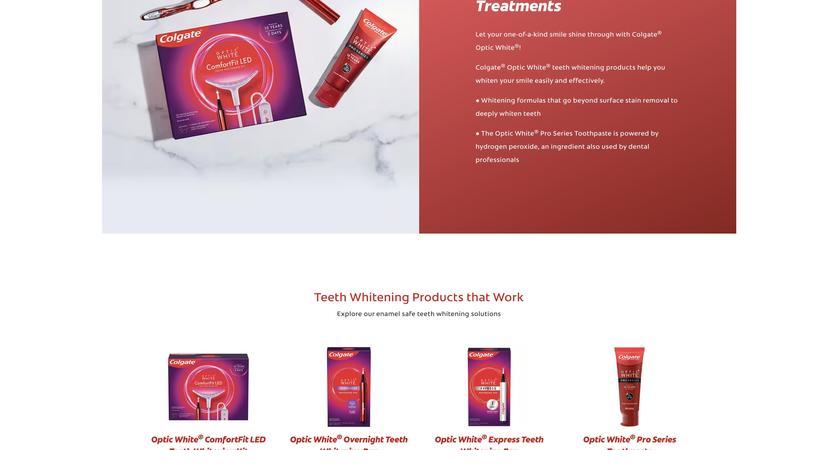 Task type: describe. For each thing, give the bounding box(es) containing it.
kit​
[[236, 446, 248, 451]]

whitening inside overnight teeth whitening pen​
[[320, 446, 361, 451]]

● the optic white ®
[[476, 130, 539, 138]]

optic white ® for overnight teeth whitening pen​
[[290, 434, 342, 446]]

optic inside colgate ® optic white ®
[[507, 65, 525, 71]]

ingredient
[[551, 144, 585, 151]]

optic white ® for comfortfit led teeth whitening kit​
[[151, 434, 203, 446]]

let
[[476, 32, 486, 38]]

easily
[[535, 78, 553, 85]]

teeth whitening products help you whiten your smile easily and effectively.
[[476, 65, 666, 85]]

stain
[[626, 98, 642, 105]]

pro for ● the optic white
[[541, 131, 552, 138]]

express
[[489, 434, 520, 446]]

whitening inside express teeth whitening pen​
[[460, 446, 502, 451]]

comfortfit led teeth whitening kit​
[[169, 434, 266, 451]]

toothpaste for ● the optic white
[[575, 131, 612, 138]]

with
[[616, 32, 631, 38]]

2 vertical spatial teeth
[[417, 312, 435, 318]]

safe
[[402, 312, 416, 318]]

whitening inside ● whitening formulas that go beyond surface stain removal to deeply whiten teeth
[[481, 98, 516, 105]]

effectively.
[[569, 78, 605, 85]]

● for ● whitening formulas that go beyond surface stain removal to deeply whiten teeth
[[476, 98, 480, 105]]

!
[[519, 45, 521, 52]]

one-
[[504, 32, 519, 38]]

0 vertical spatial by
[[651, 131, 659, 138]]

express teeth whitening pen​
[[460, 434, 544, 451]]

whitening inside 'teeth whitening products help you whiten your smile easily and effectively.'
[[572, 65, 605, 71]]

pro series toothpaste is powered by hydrogen peroxide, an ingredient also used by dental professionals
[[476, 131, 659, 164]]

of-
[[519, 32, 528, 38]]

that for formulas
[[548, 98, 561, 105]]

and
[[555, 78, 568, 85]]

overnight teeth whitening pen​
[[320, 434, 408, 451]]

our
[[364, 312, 375, 318]]

pro for optic white
[[637, 434, 651, 446]]

hydrogen
[[476, 144, 507, 151]]

beyond
[[573, 98, 598, 105]]

your inside let your one-of-a-kind smile shine through with colgate ®
[[488, 32, 502, 38]]

help
[[638, 65, 652, 71]]

optic white ® for pro series toothpaste
[[584, 434, 635, 446]]

a-
[[528, 32, 534, 38]]

teeth inside overnight teeth whitening pen​
[[386, 434, 408, 446]]

dental
[[629, 144, 650, 151]]

® inside let your one-of-a-kind smile shine through with colgate ®
[[658, 31, 662, 36]]

® inside optic white ® !
[[515, 44, 519, 49]]

solutions
[[471, 312, 501, 318]]

overnight
[[344, 434, 384, 446]]

pen​ for overnight
[[363, 446, 378, 451]]

explore our enamel safe teeth whitening solutions
[[337, 312, 501, 318]]

colgate ® optic white ®
[[476, 64, 551, 71]]

professionals
[[476, 157, 520, 164]]

let your one-of-a-kind smile shine through with colgate ®
[[476, 31, 662, 38]]

products
[[413, 293, 464, 305]]

the
[[481, 131, 494, 138]]

whitening up enamel
[[350, 293, 410, 305]]

® inside ● the optic white ®
[[535, 130, 539, 135]]

teeth inside ● whitening formulas that go beyond surface stain removal to deeply whiten teeth
[[524, 111, 541, 118]]

to
[[671, 98, 678, 105]]

enamel
[[376, 312, 401, 318]]

smile inside let your one-of-a-kind smile shine through with colgate ®
[[550, 32, 567, 38]]

shine
[[569, 32, 586, 38]]

surface
[[600, 98, 624, 105]]

optic white ® for express teeth whitening pen​
[[435, 434, 487, 446]]

optic white pro series toothpaste image
[[589, 346, 671, 429]]

whiten inside ● whitening formulas that go beyond surface stain removal to deeply whiten teeth
[[500, 111, 522, 118]]

optic white ® !
[[476, 44, 521, 52]]

white inside colgate ® optic white ®
[[527, 65, 547, 71]]

that for products
[[467, 293, 490, 305]]



Task type: locate. For each thing, give the bounding box(es) containing it.
1 vertical spatial by
[[619, 144, 627, 151]]

1 pen​ from the left
[[363, 446, 378, 451]]

smile down colgate ® optic white ® at top right
[[516, 78, 533, 85]]

1 vertical spatial that
[[467, 293, 490, 305]]

colgate inside colgate ® optic white ®
[[476, 65, 501, 71]]

● inside ● whitening formulas that go beyond surface stain removal to deeply whiten teeth
[[476, 98, 480, 105]]

pen​ for express
[[503, 446, 519, 451]]

0 horizontal spatial that
[[467, 293, 490, 305]]

teeth inside express teeth whitening pen​
[[521, 434, 544, 446]]

series inside the pro series toothpaste
[[653, 434, 676, 446]]

®
[[658, 31, 662, 36], [515, 44, 519, 49], [501, 64, 506, 69], [547, 64, 551, 69], [535, 130, 539, 135], [198, 434, 203, 442], [337, 434, 342, 442], [482, 434, 487, 442], [630, 434, 635, 442]]

series for ● the optic white
[[553, 131, 573, 138]]

toothpaste
[[575, 131, 612, 138], [607, 446, 653, 451]]

your
[[488, 32, 502, 38], [500, 78, 514, 85]]

4 optic white ® from the left
[[584, 434, 635, 446]]

1 vertical spatial whitening
[[437, 312, 470, 318]]

by
[[651, 131, 659, 138], [619, 144, 627, 151]]

1 vertical spatial toothpaste
[[607, 446, 653, 451]]

0 vertical spatial toothpaste
[[575, 131, 612, 138]]

formulas
[[517, 98, 546, 105]]

pen​ inside overnight teeth whitening pen​
[[363, 446, 378, 451]]

whitening down comfortfit on the left of page
[[193, 446, 235, 451]]

0 horizontal spatial by
[[619, 144, 627, 151]]

whitening down express
[[460, 446, 502, 451]]

1 vertical spatial colgate
[[476, 65, 501, 71]]

pro inside the pro series toothpaste
[[637, 434, 651, 446]]

0 horizontal spatial teeth
[[417, 312, 435, 318]]

2 horizontal spatial teeth
[[553, 65, 570, 71]]

also
[[587, 144, 600, 151]]

0 vertical spatial that
[[548, 98, 561, 105]]

1 vertical spatial pro
[[637, 434, 651, 446]]

whitening inside 'comfortfit led teeth whitening kit​'
[[193, 446, 235, 451]]

colgate down optic white ® !
[[476, 65, 501, 71]]

you
[[654, 65, 666, 71]]

1 horizontal spatial whiten
[[500, 111, 522, 118]]

●
[[476, 98, 480, 105], [476, 131, 480, 138]]

0 vertical spatial colgate
[[632, 32, 658, 38]]

0 vertical spatial whiten
[[476, 78, 498, 85]]

series for optic white
[[653, 434, 676, 446]]

0 vertical spatial ●
[[476, 98, 480, 105]]

1 vertical spatial smile
[[516, 78, 533, 85]]

explore
[[337, 312, 362, 318]]

0 vertical spatial series
[[553, 131, 573, 138]]

comfortfit
[[205, 434, 248, 446]]

your inside 'teeth whitening products help you whiten your smile easily and effectively.'
[[500, 78, 514, 85]]

whitening
[[481, 98, 516, 105], [350, 293, 410, 305], [193, 446, 235, 451], [320, 446, 361, 451], [460, 446, 502, 451]]

optic white comforfit led device image
[[167, 346, 250, 429]]

0 vertical spatial smile
[[550, 32, 567, 38]]

led
[[250, 434, 266, 446]]

series inside pro series toothpaste is powered by hydrogen peroxide, an ingredient also used by dental professionals
[[553, 131, 573, 138]]

1 horizontal spatial colgate
[[632, 32, 658, 38]]

0 horizontal spatial colgate
[[476, 65, 501, 71]]

teeth whitening products that work
[[314, 293, 524, 305]]

through
[[588, 32, 614, 38]]

3 optic white ® from the left
[[435, 434, 487, 446]]

0 vertical spatial whitening
[[572, 65, 605, 71]]

whiten inside 'teeth whitening products help you whiten your smile easily and effectively.'
[[476, 78, 498, 85]]

1 horizontal spatial pen​
[[503, 446, 519, 451]]

1 vertical spatial whiten
[[500, 111, 522, 118]]

optic white® pro series led​ image
[[448, 346, 531, 429]]

toothpaste inside the pro series toothpaste
[[607, 446, 653, 451]]

smile right kind
[[550, 32, 567, 38]]

go
[[563, 98, 572, 105]]

pro inside pro series toothpaste is powered by hydrogen peroxide, an ingredient also used by dental professionals
[[541, 131, 552, 138]]

pro series toothpaste
[[607, 434, 676, 451]]

0 vertical spatial teeth
[[553, 65, 570, 71]]

1 ● from the top
[[476, 98, 480, 105]]

that up solutions at the right bottom of the page
[[467, 293, 490, 305]]

● for ● the optic white ®
[[476, 131, 480, 138]]

teeth
[[314, 293, 347, 305], [386, 434, 408, 446], [521, 434, 544, 446], [169, 446, 192, 451]]

2 optic white ® from the left
[[290, 434, 342, 446]]

0 horizontal spatial whiten
[[476, 78, 498, 85]]

1 optic white ® from the left
[[151, 434, 203, 446]]

deeply
[[476, 111, 498, 118]]

work
[[493, 293, 524, 305]]

that inside ● whitening formulas that go beyond surface stain removal to deeply whiten teeth
[[548, 98, 561, 105]]

2 pen​ from the left
[[503, 446, 519, 451]]

teeth inside 'teeth whitening products help you whiten your smile easily and effectively.'
[[553, 65, 570, 71]]

● up deeply
[[476, 98, 480, 105]]

colgate inside let your one-of-a-kind smile shine through with colgate ®
[[632, 32, 658, 38]]

series
[[553, 131, 573, 138], [653, 434, 676, 446]]

white inside ● the optic white ®
[[515, 131, 535, 138]]

0 horizontal spatial whitening
[[437, 312, 470, 318]]

products
[[606, 65, 636, 71]]

1 vertical spatial ●
[[476, 131, 480, 138]]

white inside optic white ® !
[[496, 45, 515, 52]]

optic white ®
[[151, 434, 203, 446], [290, 434, 342, 446], [435, 434, 487, 446], [584, 434, 635, 446]]

1 vertical spatial teeth
[[524, 111, 541, 118]]

1 horizontal spatial that
[[548, 98, 561, 105]]

teeth down formulas
[[524, 111, 541, 118]]

0 horizontal spatial pro
[[541, 131, 552, 138]]

toothpaste for optic white
[[607, 446, 653, 451]]

smile inside 'teeth whitening products help you whiten your smile easily and effectively.'
[[516, 78, 533, 85]]

0 vertical spatial your
[[488, 32, 502, 38]]

colgate
[[632, 32, 658, 38], [476, 65, 501, 71]]

whitening down products
[[437, 312, 470, 318]]

your down colgate ® optic white ® at top right
[[500, 78, 514, 85]]

toothpaste inside pro series toothpaste is powered by hydrogen peroxide, an ingredient also used by dental professionals
[[575, 131, 612, 138]]

teeth up and
[[553, 65, 570, 71]]

teeth
[[553, 65, 570, 71], [524, 111, 541, 118], [417, 312, 435, 318]]

whiten down colgate ® optic white ® at top right
[[476, 78, 498, 85]]

● inside ● the optic white ®
[[476, 131, 480, 138]]

pen​ down express
[[503, 446, 519, 451]]

1 horizontal spatial by
[[651, 131, 659, 138]]

optic
[[476, 45, 494, 52], [507, 65, 525, 71], [495, 131, 513, 138], [151, 434, 173, 446], [290, 434, 312, 446], [435, 434, 457, 446], [584, 434, 605, 446]]

peroxide,
[[509, 144, 540, 151]]

teeth right safe
[[417, 312, 435, 318]]

teeth inside 'comfortfit led teeth whitening kit​'
[[169, 446, 192, 451]]

0 horizontal spatial series
[[553, 131, 573, 138]]

an
[[542, 144, 550, 151]]

0 horizontal spatial pen​
[[363, 446, 378, 451]]

1 vertical spatial your
[[500, 78, 514, 85]]

removal
[[643, 98, 670, 105]]

kind
[[534, 32, 548, 38]]

whiten up ● the optic white ®
[[500, 111, 522, 118]]

your up optic white ® !
[[488, 32, 502, 38]]

that left go on the right
[[548, 98, 561, 105]]

1 horizontal spatial pro
[[637, 434, 651, 446]]

0 horizontal spatial smile
[[516, 78, 533, 85]]

1 horizontal spatial series
[[653, 434, 676, 446]]

● left the
[[476, 131, 480, 138]]

optic inside optic white ® !
[[476, 45, 494, 52]]

optic inside ● the optic white ®
[[495, 131, 513, 138]]

1 horizontal spatial teeth
[[524, 111, 541, 118]]

● whitening formulas that go beyond surface stain removal to deeply whiten teeth
[[476, 98, 678, 118]]

is
[[614, 131, 619, 138]]

pen​ down 'overnight'
[[363, 446, 378, 451]]

whitening down 'overnight'
[[320, 446, 361, 451]]

optic white overnight whitening pen image
[[308, 346, 390, 429]]

by right powered
[[651, 131, 659, 138]]

pen​ inside express teeth whitening pen​
[[503, 446, 519, 451]]

1 vertical spatial series
[[653, 434, 676, 446]]

1 horizontal spatial whitening
[[572, 65, 605, 71]]

whitening up effectively.
[[572, 65, 605, 71]]

used
[[602, 144, 618, 151]]

powered
[[620, 131, 649, 138]]

smile
[[550, 32, 567, 38], [516, 78, 533, 85]]

white
[[496, 45, 515, 52], [527, 65, 547, 71], [515, 131, 535, 138], [174, 434, 198, 446], [313, 434, 337, 446], [458, 434, 482, 446], [607, 434, 630, 446]]

pen​
[[363, 446, 378, 451], [503, 446, 519, 451]]

that
[[548, 98, 561, 105], [467, 293, 490, 305]]

colgate right 'with'
[[632, 32, 658, 38]]

whitening hub products image
[[102, 0, 419, 234]]

0 vertical spatial pro
[[541, 131, 552, 138]]

whitening
[[572, 65, 605, 71], [437, 312, 470, 318]]

whiten
[[476, 78, 498, 85], [500, 111, 522, 118]]

1 horizontal spatial smile
[[550, 32, 567, 38]]

by right the used
[[619, 144, 627, 151]]

2 ● from the top
[[476, 131, 480, 138]]

pro
[[541, 131, 552, 138], [637, 434, 651, 446]]

whitening up deeply
[[481, 98, 516, 105]]



Task type: vqa. For each thing, say whether or not it's contained in the screenshot.
"you"
yes



